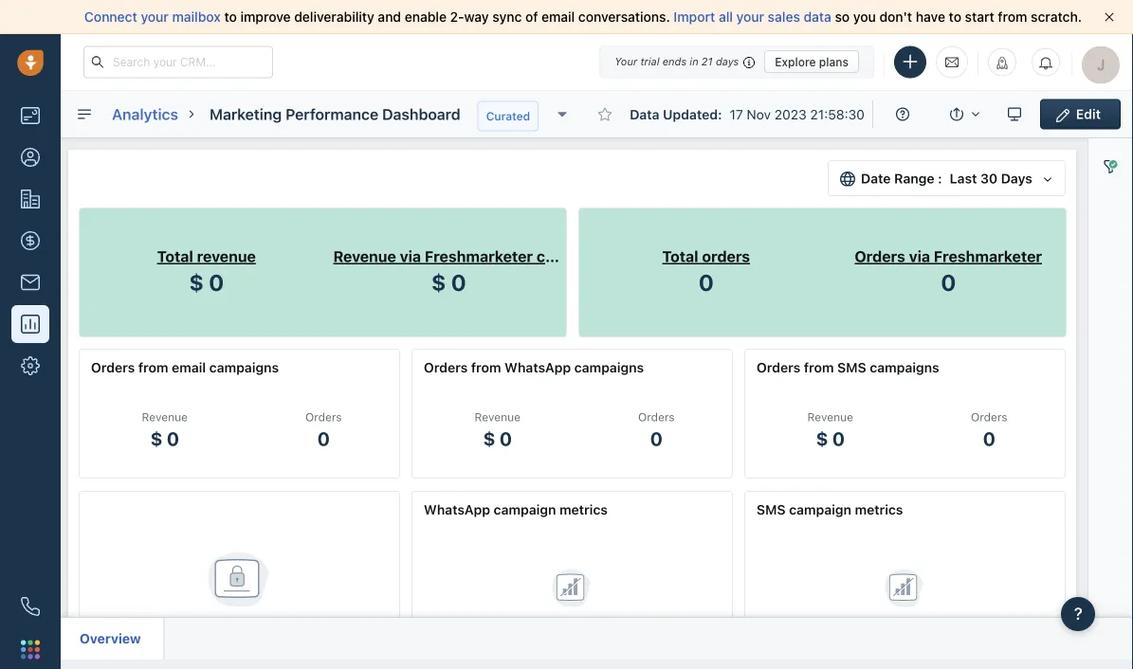 Task type: locate. For each thing, give the bounding box(es) containing it.
0 horizontal spatial to
[[224, 9, 237, 25]]

to left start
[[949, 9, 962, 25]]

your
[[615, 55, 637, 68]]

ends
[[663, 55, 687, 68]]

your trial ends in 21 days
[[615, 55, 739, 68]]

improve
[[240, 9, 291, 25]]

email image
[[945, 54, 959, 70]]

don't
[[879, 9, 912, 25]]

explore
[[775, 55, 816, 68]]

import all your sales data link
[[674, 9, 835, 25]]

1 horizontal spatial to
[[949, 9, 962, 25]]

days
[[716, 55, 739, 68]]

email
[[541, 9, 575, 25]]

to right the mailbox
[[224, 9, 237, 25]]

1 horizontal spatial your
[[736, 9, 764, 25]]

freshworks switcher image
[[21, 640, 40, 659]]

explore plans
[[775, 55, 849, 68]]

import
[[674, 9, 715, 25]]

sync
[[492, 9, 522, 25]]

0 horizontal spatial your
[[141, 9, 169, 25]]

way
[[464, 9, 489, 25]]

connect your mailbox link
[[84, 9, 224, 25]]

of
[[525, 9, 538, 25]]

from
[[998, 9, 1027, 25]]

deliverability
[[294, 9, 374, 25]]

your left the mailbox
[[141, 9, 169, 25]]

plans
[[819, 55, 849, 68]]

conversations.
[[578, 9, 670, 25]]

your right all at the top right of page
[[736, 9, 764, 25]]

in
[[690, 55, 699, 68]]

21
[[702, 55, 713, 68]]

to
[[224, 9, 237, 25], [949, 9, 962, 25]]

your
[[141, 9, 169, 25], [736, 9, 764, 25]]



Task type: describe. For each thing, give the bounding box(es) containing it.
connect
[[84, 9, 137, 25]]

Search your CRM... text field
[[83, 46, 273, 78]]

data
[[804, 9, 831, 25]]

have
[[916, 9, 945, 25]]

2 to from the left
[[949, 9, 962, 25]]

connect your mailbox to improve deliverability and enable 2-way sync of email conversations. import all your sales data so you don't have to start from scratch.
[[84, 9, 1082, 25]]

scratch.
[[1031, 9, 1082, 25]]

mailbox
[[172, 9, 221, 25]]

2-
[[450, 9, 464, 25]]

sales
[[768, 9, 800, 25]]

close image
[[1105, 12, 1114, 22]]

phone element
[[11, 588, 49, 626]]

start
[[965, 9, 994, 25]]

so
[[835, 9, 850, 25]]

you
[[853, 9, 876, 25]]

trial
[[640, 55, 660, 68]]

1 your from the left
[[141, 9, 169, 25]]

enable
[[405, 9, 447, 25]]

explore plans link
[[764, 50, 859, 73]]

1 to from the left
[[224, 9, 237, 25]]

2 your from the left
[[736, 9, 764, 25]]

phone image
[[21, 597, 40, 616]]

and
[[378, 9, 401, 25]]

all
[[719, 9, 733, 25]]



Task type: vqa. For each thing, say whether or not it's contained in the screenshot.
sync
yes



